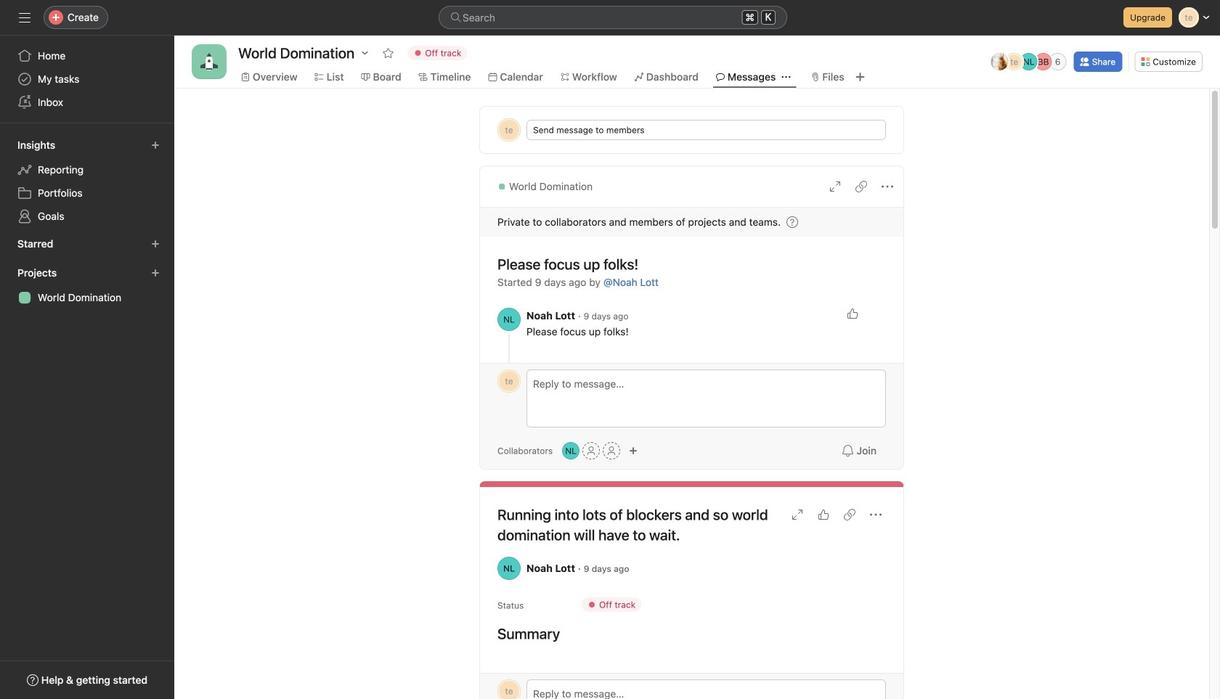 Task type: vqa. For each thing, say whether or not it's contained in the screenshot.
THE ADD ITEMS TO STARRED Image on the top
yes



Task type: describe. For each thing, give the bounding box(es) containing it.
Search tasks, projects, and more text field
[[439, 6, 788, 29]]

global element
[[0, 36, 174, 123]]

new project or portfolio image
[[151, 269, 160, 278]]

hide sidebar image
[[19, 12, 31, 23]]

add items to starred image
[[151, 240, 160, 249]]

insights element
[[0, 132, 174, 231]]

copy link image
[[856, 181, 868, 193]]

add to starred image
[[382, 47, 394, 59]]



Task type: locate. For each thing, give the bounding box(es) containing it.
full screen image
[[792, 509, 804, 521]]

new insights image
[[151, 141, 160, 150]]

projects element
[[0, 260, 174, 312]]

0 likes. click to like this task image
[[818, 509, 830, 521]]

0 likes. click to like this message comment image
[[847, 308, 859, 320]]

0 horizontal spatial add or remove collaborators image
[[563, 443, 580, 460]]

rocket image
[[201, 53, 218, 70]]

1 horizontal spatial add or remove collaborators image
[[629, 447, 638, 456]]

open user profile image
[[498, 308, 521, 331]]

add or remove collaborators image
[[563, 443, 580, 460], [629, 447, 638, 456]]

full screen image
[[830, 181, 842, 193]]

copy link image
[[844, 509, 856, 521]]

add tab image
[[855, 71, 867, 83]]

None field
[[439, 6, 788, 29]]

tab actions image
[[782, 73, 791, 81]]



